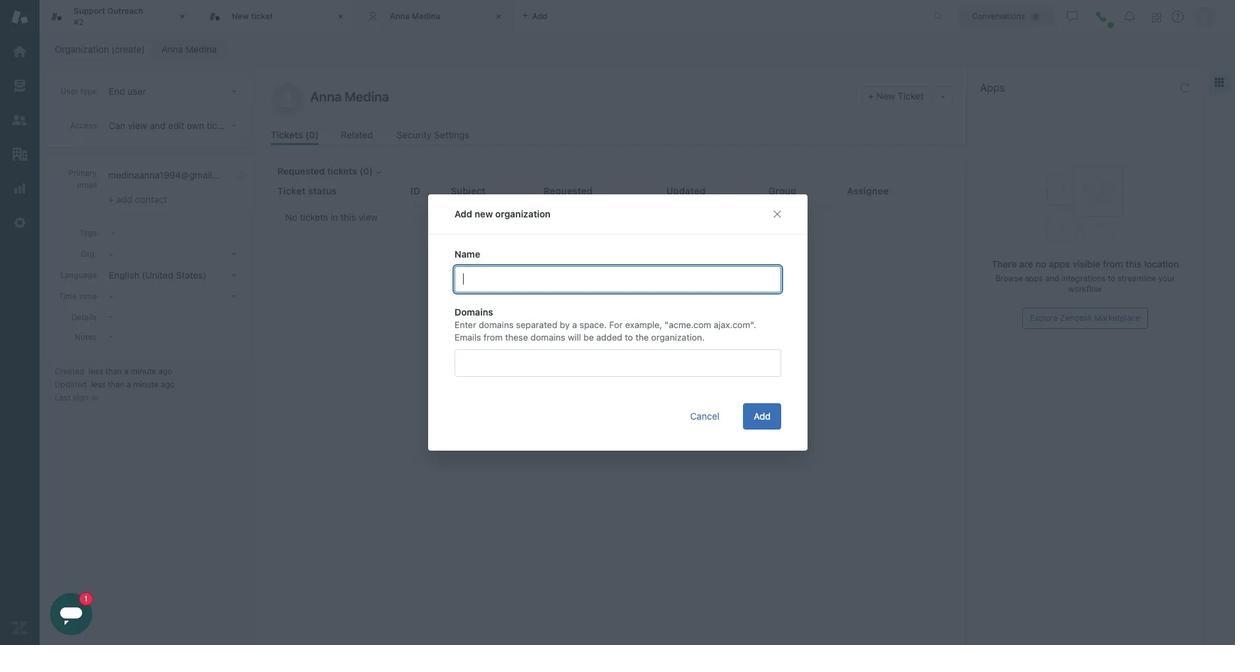 Task type: describe. For each thing, give the bounding box(es) containing it.
tags
[[79, 228, 97, 238]]

zendesk
[[1060, 313, 1092, 323]]

explore zendesk marketplace button
[[1023, 308, 1148, 329]]

states)
[[176, 269, 206, 281]]

space.
[[579, 319, 607, 330]]

#2
[[74, 17, 84, 27]]

added
[[596, 332, 622, 343]]

email
[[77, 180, 97, 190]]

1 horizontal spatial apps
[[1049, 258, 1070, 269]]

zone
[[79, 291, 97, 301]]

user
[[127, 86, 146, 97]]

+ add contact
[[108, 194, 167, 205]]

view inside button
[[128, 120, 147, 131]]

can view and edit own tickets only button
[[105, 117, 255, 135]]

apps
[[980, 82, 1005, 94]]

related link
[[341, 128, 375, 145]]

domains
[[454, 306, 493, 317]]

get started image
[[11, 43, 28, 60]]

user type
[[61, 86, 97, 96]]

be
[[583, 332, 594, 343]]

primary
[[68, 168, 97, 178]]

access
[[70, 121, 97, 130]]

streamline
[[1118, 273, 1157, 283]]

1 horizontal spatial (0)
[[360, 165, 373, 177]]

close image for new ticket
[[334, 10, 347, 23]]

0 vertical spatial less
[[89, 366, 103, 376]]

Name text field
[[454, 266, 781, 292]]

0 horizontal spatial domains
[[478, 319, 513, 330]]

explore zendesk marketplace
[[1030, 313, 1141, 323]]

requested tickets (0)
[[277, 165, 373, 177]]

close image
[[176, 10, 189, 23]]

add for add
[[754, 411, 771, 422]]

ticket status
[[277, 185, 337, 196]]

no
[[1036, 258, 1047, 269]]

arrow down image for and
[[231, 125, 237, 127]]

org.
[[81, 249, 97, 259]]

only
[[238, 120, 255, 131]]

add button
[[743, 403, 781, 430]]

own
[[187, 120, 204, 131]]

no tickets in this view
[[285, 211, 378, 223]]

zendesk products image
[[1152, 13, 1162, 22]]

tickets
[[271, 129, 303, 140]]

new ticket
[[232, 11, 273, 21]]

details
[[71, 312, 97, 322]]

requested for requested
[[544, 185, 593, 196]]

new ticket tab
[[198, 0, 356, 33]]

the
[[635, 332, 649, 343]]

cancel button
[[680, 403, 730, 430]]

browse
[[996, 273, 1023, 283]]

there are no apps visible from this location browse apps and integrations to streamline your workflow
[[992, 258, 1179, 294]]

assignee
[[847, 185, 889, 196]]

name
[[454, 248, 480, 259]]

add
[[116, 194, 132, 205]]

organization (create)
[[55, 43, 145, 55]]

tickets (0) link
[[271, 128, 319, 145]]

last
[[55, 393, 71, 403]]

new
[[474, 208, 493, 219]]

subject
[[451, 185, 486, 196]]

apps image
[[1214, 77, 1225, 88]]

edit
[[168, 120, 184, 131]]

1 horizontal spatial updated
[[666, 185, 706, 196]]

add new organization
[[454, 208, 550, 219]]

marketplace
[[1095, 313, 1141, 323]]

notes
[[75, 332, 97, 342]]

organization (create) button
[[46, 40, 154, 59]]

tickets (0)
[[271, 129, 319, 140]]

grid containing ticket status
[[258, 178, 967, 645]]

can view and edit own tickets only
[[109, 120, 255, 131]]

main element
[[0, 0, 40, 645]]

integrations
[[1062, 273, 1106, 283]]

end user button
[[105, 82, 242, 101]]

by
[[560, 319, 570, 330]]

+ for + new ticket
[[868, 90, 874, 101]]

3 arrow down image from the top
[[231, 295, 237, 298]]

0 vertical spatial this
[[341, 211, 356, 223]]

support
[[74, 6, 105, 16]]

reporting image
[[11, 180, 28, 197]]

customers image
[[11, 111, 28, 128]]

english (united states) button
[[105, 266, 242, 285]]

1 vertical spatial minute
[[133, 380, 159, 389]]

for
[[609, 319, 622, 330]]

time zone
[[58, 291, 97, 301]]

cancel
[[690, 411, 719, 422]]

add for add new organization
[[454, 208, 472, 219]]

anna medina
[[390, 11, 440, 21]]

- for time zone
[[109, 291, 113, 302]]

0 vertical spatial (0)
[[305, 129, 319, 140]]

1 vertical spatial view
[[359, 211, 378, 223]]

no
[[285, 211, 297, 223]]

your
[[1159, 273, 1175, 283]]

this inside the there are no apps visible from this location browse apps and integrations to streamline your workflow
[[1126, 258, 1142, 269]]

english (united states)
[[109, 269, 206, 281]]

from inside the there are no apps visible from this location browse apps and integrations to streamline your workflow
[[1103, 258, 1124, 269]]

organizations image
[[11, 146, 28, 163]]

tickets for no tickets in this view
[[300, 211, 328, 223]]

sign-
[[73, 393, 92, 403]]

enter
[[454, 319, 476, 330]]

- button for org.
[[105, 245, 242, 264]]

1 vertical spatial less
[[91, 380, 106, 389]]

tab containing support outreach
[[40, 0, 198, 33]]

and inside button
[[150, 120, 166, 131]]

workflow
[[1069, 284, 1102, 294]]

0 vertical spatial minute
[[131, 366, 156, 376]]



Task type: locate. For each thing, give the bounding box(es) containing it.
to inside domains enter domains separated by a space. for example, "acme.com ajax.com". emails from these domains will be added to the organization.
[[625, 332, 633, 343]]

+
[[868, 90, 874, 101], [108, 194, 114, 205]]

in down status
[[331, 211, 338, 223]]

2 close image from the left
[[492, 10, 505, 23]]

medinaanna1994@gmail.com
[[108, 169, 233, 181]]

2 vertical spatial tickets
[[300, 211, 328, 223]]

None text field
[[462, 351, 467, 375]]

1 vertical spatial arrow down image
[[231, 274, 237, 277]]

arrow down image
[[231, 90, 237, 93], [231, 253, 237, 256]]

updated inside created less than a minute ago updated less than a minute ago last sign-in
[[55, 380, 87, 389]]

in right last
[[92, 393, 99, 403]]

+ new ticket button
[[861, 86, 931, 106]]

add left new
[[454, 208, 472, 219]]

get help image
[[1172, 11, 1184, 22]]

2 arrow down image from the top
[[231, 253, 237, 256]]

domains down the separated
[[530, 332, 565, 343]]

- button up english (united states) button
[[105, 245, 242, 264]]

0 vertical spatial a
[[572, 319, 577, 330]]

add inside button
[[754, 411, 771, 422]]

ajax.com".
[[714, 319, 756, 330]]

apps down no
[[1025, 273, 1043, 283]]

0 vertical spatial domains
[[478, 319, 513, 330]]

tickets for requested tickets (0)
[[327, 165, 357, 177]]

to left "streamline"
[[1108, 273, 1116, 283]]

1 horizontal spatial in
[[331, 211, 338, 223]]

id
[[411, 185, 420, 196]]

tickets inside button
[[207, 120, 235, 131]]

0 horizontal spatial updated
[[55, 380, 87, 389]]

1 vertical spatial +
[[108, 194, 114, 205]]

1 vertical spatial (0)
[[360, 165, 373, 177]]

minute
[[131, 366, 156, 376], [133, 380, 159, 389]]

0 vertical spatial ago
[[158, 366, 172, 376]]

2 vertical spatial arrow down image
[[231, 295, 237, 298]]

grid
[[258, 178, 967, 645]]

0 vertical spatial tickets
[[207, 120, 235, 131]]

to left the on the bottom right
[[625, 332, 633, 343]]

close image inside 'new ticket' tab
[[334, 10, 347, 23]]

domains enter domains separated by a space. for example, "acme.com ajax.com". emails from these domains will be added to the organization.
[[454, 306, 756, 343]]

1 vertical spatial - button
[[105, 287, 242, 306]]

1 arrow down image from the top
[[231, 125, 237, 127]]

less up sign-
[[91, 380, 106, 389]]

arrow down image down - field at top left
[[231, 253, 237, 256]]

1 horizontal spatial to
[[1108, 273, 1116, 283]]

apps right no
[[1049, 258, 1070, 269]]

in
[[331, 211, 338, 223], [92, 393, 99, 403]]

0 horizontal spatial and
[[150, 120, 166, 131]]

created less than a minute ago updated less than a minute ago last sign-in
[[55, 366, 175, 403]]

2 - from the top
[[109, 291, 113, 302]]

new
[[232, 11, 249, 21], [877, 90, 896, 101]]

1 arrow down image from the top
[[231, 90, 237, 93]]

0 horizontal spatial +
[[108, 194, 114, 205]]

1 horizontal spatial ticket
[[898, 90, 924, 101]]

anna medina tab
[[356, 0, 514, 33]]

arrow down image right states)
[[231, 274, 237, 277]]

this up "streamline"
[[1126, 258, 1142, 269]]

- field
[[106, 225, 242, 239]]

1 vertical spatial arrow down image
[[231, 253, 237, 256]]

0 horizontal spatial add
[[454, 208, 472, 219]]

arrow down image inside english (united states) button
[[231, 274, 237, 277]]

status
[[308, 185, 337, 196]]

these
[[505, 332, 528, 343]]

requested up organization
[[544, 185, 593, 196]]

language
[[60, 270, 97, 280]]

0 horizontal spatial apps
[[1025, 273, 1043, 283]]

0 vertical spatial and
[[150, 120, 166, 131]]

add
[[454, 208, 472, 219], [754, 411, 771, 422]]

0 vertical spatial in
[[331, 211, 338, 223]]

1 vertical spatial requested
[[544, 185, 593, 196]]

tickets up status
[[327, 165, 357, 177]]

0 vertical spatial from
[[1103, 258, 1124, 269]]

visible
[[1073, 258, 1101, 269]]

0 horizontal spatial ticket
[[277, 185, 306, 196]]

2 - button from the top
[[105, 287, 242, 306]]

and left edit
[[150, 120, 166, 131]]

domains
[[478, 319, 513, 330], [530, 332, 565, 343]]

0 vertical spatial requested
[[277, 165, 325, 177]]

domains up these
[[478, 319, 513, 330]]

arrow down image
[[231, 125, 237, 127], [231, 274, 237, 277], [231, 295, 237, 298]]

1 vertical spatial domains
[[530, 332, 565, 343]]

0 vertical spatial +
[[868, 90, 874, 101]]

ticket
[[898, 90, 924, 101], [277, 185, 306, 196]]

0 horizontal spatial new
[[232, 11, 249, 21]]

example,
[[625, 319, 662, 330]]

and down no
[[1046, 273, 1059, 283]]

(united
[[142, 269, 173, 281]]

(0) down related link
[[360, 165, 373, 177]]

arrow down image for end user
[[231, 90, 237, 93]]

1 vertical spatial from
[[483, 332, 503, 343]]

1 vertical spatial in
[[92, 393, 99, 403]]

1 vertical spatial a
[[124, 366, 129, 376]]

and inside the there are no apps visible from this location browse apps and integrations to streamline your workflow
[[1046, 273, 1059, 283]]

1 horizontal spatial and
[[1046, 273, 1059, 283]]

1 vertical spatial and
[[1046, 273, 1059, 283]]

1 close image from the left
[[334, 10, 347, 23]]

apps
[[1049, 258, 1070, 269], [1025, 273, 1043, 283]]

contact
[[135, 194, 167, 205]]

0 horizontal spatial requested
[[277, 165, 325, 177]]

add new organization dialog
[[428, 194, 807, 451]]

2 arrow down image from the top
[[231, 274, 237, 277]]

medina
[[412, 11, 440, 21]]

0 vertical spatial than
[[105, 366, 122, 376]]

1 vertical spatial than
[[108, 380, 124, 389]]

ticket inside + new ticket button
[[898, 90, 924, 101]]

group
[[769, 185, 797, 196]]

+ inside button
[[868, 90, 874, 101]]

tickets right own
[[207, 120, 235, 131]]

+ for + add contact
[[108, 194, 114, 205]]

ago
[[158, 366, 172, 376], [161, 380, 175, 389]]

user
[[61, 86, 78, 96]]

end user
[[109, 86, 146, 97]]

security settings
[[397, 129, 469, 140]]

organization
[[495, 208, 550, 219]]

english
[[109, 269, 139, 281]]

1 horizontal spatial from
[[1103, 258, 1124, 269]]

1 vertical spatial updated
[[55, 380, 87, 389]]

security settings link
[[397, 128, 473, 145]]

requested up ticket status
[[277, 165, 325, 177]]

than
[[105, 366, 122, 376], [108, 380, 124, 389]]

arrow down image for states)
[[231, 274, 237, 277]]

views image
[[11, 77, 28, 94]]

location
[[1144, 258, 1179, 269]]

0 vertical spatial -
[[109, 248, 113, 260]]

view right can
[[128, 120, 147, 131]]

1 - from the top
[[109, 248, 113, 260]]

tab
[[40, 0, 198, 33]]

(0)
[[305, 129, 319, 140], [360, 165, 373, 177]]

security
[[397, 129, 432, 140]]

- right zone
[[109, 291, 113, 302]]

0 horizontal spatial close image
[[334, 10, 347, 23]]

- button down english (united states) button
[[105, 287, 242, 306]]

1 vertical spatial new
[[877, 90, 896, 101]]

1 horizontal spatial view
[[359, 211, 378, 223]]

add right cancel
[[754, 411, 771, 422]]

- for org.
[[109, 248, 113, 260]]

admin image
[[11, 214, 28, 231]]

and
[[150, 120, 166, 131], [1046, 273, 1059, 283]]

view down requested tickets (0)
[[359, 211, 378, 223]]

0 horizontal spatial in
[[92, 393, 99, 403]]

(create)
[[111, 43, 145, 55]]

0 vertical spatial - button
[[105, 245, 242, 264]]

1 vertical spatial ticket
[[277, 185, 306, 196]]

emails
[[454, 332, 481, 343]]

in inside created less than a minute ago updated less than a minute ago last sign-in
[[92, 393, 99, 403]]

organization
[[55, 43, 109, 55]]

close image for anna medina
[[492, 10, 505, 23]]

2 vertical spatial a
[[127, 380, 131, 389]]

from inside domains enter domains separated by a space. for example, "acme.com ajax.com". emails from these domains will be added to the organization.
[[483, 332, 503, 343]]

1 horizontal spatial new
[[877, 90, 896, 101]]

type
[[80, 86, 97, 96]]

arrow down image left only
[[231, 125, 237, 127]]

to
[[1108, 273, 1116, 283], [625, 332, 633, 343]]

0 horizontal spatial to
[[625, 332, 633, 343]]

1 vertical spatial add
[[754, 411, 771, 422]]

are
[[1020, 258, 1033, 269]]

view
[[128, 120, 147, 131], [359, 211, 378, 223]]

1 horizontal spatial this
[[1126, 258, 1142, 269]]

1 - button from the top
[[105, 245, 242, 264]]

close image
[[334, 10, 347, 23], [492, 10, 505, 23]]

1 horizontal spatial add
[[754, 411, 771, 422]]

to inside the there are no apps visible from this location browse apps and integrations to streamline your workflow
[[1108, 273, 1116, 283]]

a inside domains enter domains separated by a space. for example, "acme.com ajax.com". emails from these domains will be added to the organization.
[[572, 319, 577, 330]]

1 vertical spatial this
[[1126, 258, 1142, 269]]

time
[[58, 291, 77, 301]]

arrow down image down english (united states) button
[[231, 295, 237, 298]]

new inside tab
[[232, 11, 249, 21]]

from left these
[[483, 332, 503, 343]]

arrow down image inside can view and edit own tickets only button
[[231, 125, 237, 127]]

0 horizontal spatial this
[[341, 211, 356, 223]]

1 horizontal spatial requested
[[544, 185, 593, 196]]

this down requested tickets (0)
[[341, 211, 356, 223]]

- button for time zone
[[105, 287, 242, 306]]

1 vertical spatial -
[[109, 291, 113, 302]]

zendesk support image
[[11, 9, 28, 26]]

created
[[55, 366, 84, 376]]

1 horizontal spatial +
[[868, 90, 874, 101]]

1 vertical spatial to
[[625, 332, 633, 343]]

can
[[109, 120, 125, 131]]

0 vertical spatial ticket
[[898, 90, 924, 101]]

will
[[568, 332, 581, 343]]

1 vertical spatial ago
[[161, 380, 175, 389]]

none text field inside the add new organization dialog
[[462, 351, 467, 375]]

there
[[992, 258, 1017, 269]]

0 vertical spatial add
[[454, 208, 472, 219]]

organization.
[[651, 332, 705, 343]]

conversations button
[[958, 6, 1056, 27]]

less right created
[[89, 366, 103, 376]]

- button
[[105, 245, 242, 264], [105, 287, 242, 306]]

primary email
[[68, 168, 97, 190]]

settings
[[434, 129, 469, 140]]

0 vertical spatial to
[[1108, 273, 1116, 283]]

- right org.
[[109, 248, 113, 260]]

arrow down image up can view and edit own tickets only
[[231, 90, 237, 93]]

+ new ticket
[[868, 90, 924, 101]]

0 horizontal spatial view
[[128, 120, 147, 131]]

0 horizontal spatial from
[[483, 332, 503, 343]]

0 vertical spatial apps
[[1049, 258, 1070, 269]]

requested for requested tickets (0)
[[277, 165, 325, 177]]

ticket
[[251, 11, 273, 21]]

1 vertical spatial apps
[[1025, 273, 1043, 283]]

new inside button
[[877, 90, 896, 101]]

from right visible
[[1103, 258, 1124, 269]]

requested
[[277, 165, 325, 177], [544, 185, 593, 196]]

arrow down image inside end user button
[[231, 90, 237, 93]]

0 vertical spatial new
[[232, 11, 249, 21]]

0 vertical spatial arrow down image
[[231, 125, 237, 127]]

1 vertical spatial tickets
[[327, 165, 357, 177]]

0 vertical spatial updated
[[666, 185, 706, 196]]

outreach
[[107, 6, 143, 16]]

close modal image
[[772, 209, 782, 219]]

support outreach #2
[[74, 6, 143, 27]]

1 horizontal spatial domains
[[530, 332, 565, 343]]

tickets right no
[[300, 211, 328, 223]]

end
[[109, 86, 125, 97]]

0 vertical spatial arrow down image
[[231, 90, 237, 93]]

separated
[[516, 319, 557, 330]]

from
[[1103, 258, 1124, 269], [483, 332, 503, 343]]

(0) right tickets
[[305, 129, 319, 140]]

related
[[341, 129, 373, 140]]

None text field
[[306, 86, 856, 106]]

arrow down image for -
[[231, 253, 237, 256]]

1 horizontal spatial close image
[[492, 10, 505, 23]]

0 horizontal spatial (0)
[[305, 129, 319, 140]]

0 vertical spatial view
[[128, 120, 147, 131]]

close image inside the anna medina tab
[[492, 10, 505, 23]]

zendesk image
[[11, 619, 28, 636]]

tabs tab list
[[40, 0, 920, 33]]



Task type: vqa. For each thing, say whether or not it's contained in the screenshot.


